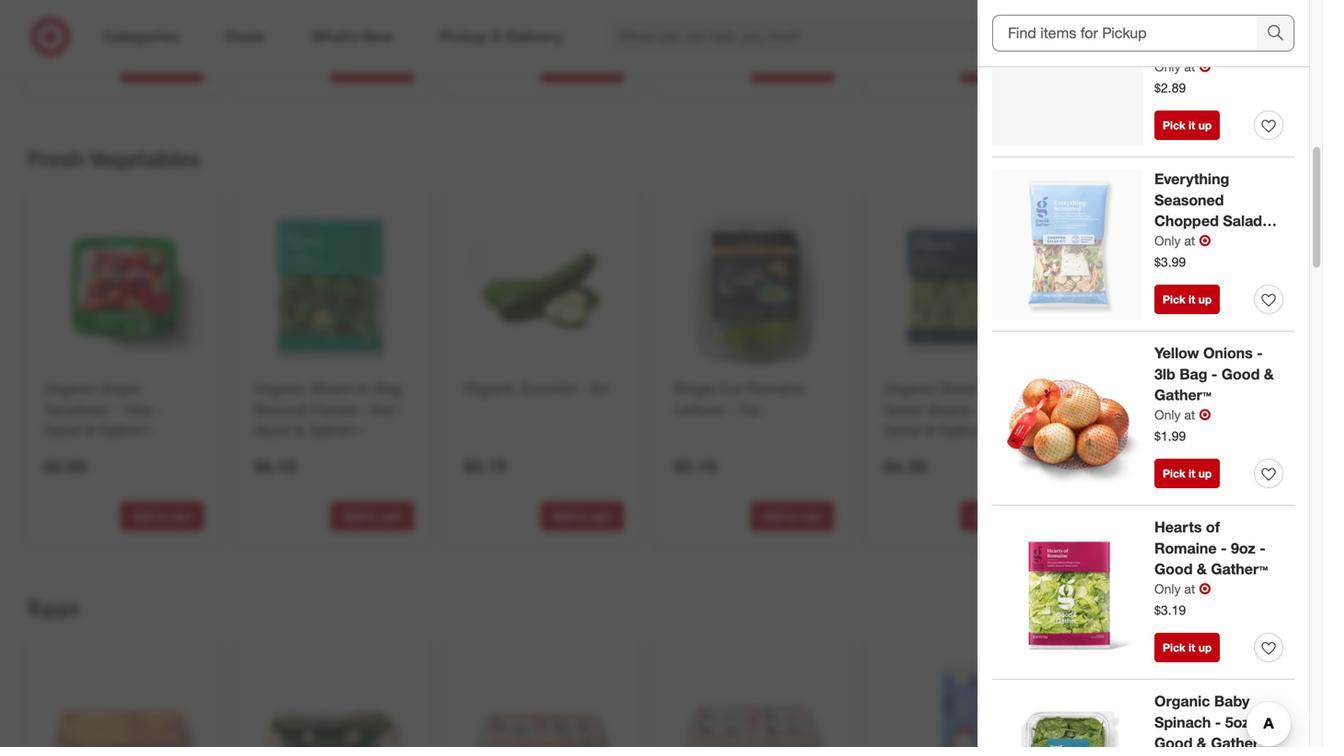 Task type: vqa. For each thing, say whether or not it's contained in the screenshot.
& in the Organic Steam-in-Bag Green Beans - 12oz - Good & Gather™
yes



Task type: locate. For each thing, give the bounding box(es) containing it.
2 pick from the top
[[1163, 293, 1186, 307]]

only up $3.99
[[1155, 233, 1181, 249]]

hearts of romaine - 9oz - good & gather™ image
[[993, 517, 1144, 668], [993, 517, 1144, 668]]

romaine up the '7oz'
[[747, 380, 805, 398]]

& inside yellow onions - 3lb bag - good & gather™ only at ¬
[[1265, 365, 1275, 383]]

0 horizontal spatial $3.19
[[464, 456, 507, 477]]

florets
[[312, 401, 358, 419]]

cage-free fresh grade a large brown eggs - 12ct - good & gather™ image
[[40, 652, 204, 748], [40, 652, 204, 748]]

home
[[44, 38, 72, 52], [464, 38, 492, 52], [884, 38, 912, 52], [674, 38, 702, 52]]

giftcard
[[116, 22, 158, 36], [537, 22, 579, 36], [957, 22, 999, 36], [747, 23, 789, 36]]

4 ¬ from the top
[[1200, 580, 1212, 598]]

& inside organic steam-in-bag green beans - 12oz - good & gather™
[[926, 422, 935, 440]]

1 vertical spatial 5oz
[[1226, 714, 1250, 732]]

gather™ inside 'romaine hearts - 3ct/22oz - good & gather™ only at ¬'
[[1155, 38, 1212, 56]]

0 horizontal spatial in-
[[358, 380, 375, 398]]

tomatoes
[[44, 401, 108, 419]]

organic inside organic grape tomatoes - 10oz - good & gather™
[[44, 380, 96, 398]]

in- for $4.39
[[988, 380, 1006, 398]]

1 pick from the top
[[1163, 118, 1186, 132]]

everything seasoned chopped salad kit - 11.57oz - good & gather™ image
[[993, 169, 1144, 320], [993, 169, 1144, 320]]

bag
[[1180, 365, 1208, 383], [375, 380, 402, 398], [1006, 380, 1032, 398]]

steam- inside organic steam-in-bag green beans - 12oz - good & gather™
[[940, 380, 988, 398]]

9oz inside organic steam-in-bag broccoli florets - 9oz - good & gather™
[[371, 401, 395, 419]]

organic zucchini - 2ct image
[[460, 203, 625, 367], [460, 203, 625, 367]]

with
[[161, 22, 182, 36], [582, 22, 602, 36], [1002, 22, 1023, 36], [792, 23, 812, 36]]

0 vertical spatial 9oz
[[371, 401, 395, 419]]

organic steam-in-bag green beans - 12oz - good & gather™ image
[[881, 203, 1045, 367], [881, 203, 1045, 367]]

1 ¬ from the top
[[1200, 58, 1212, 76]]

1 at from the top
[[1185, 59, 1196, 75]]

it up yellow on the top right of page
[[1189, 293, 1196, 307]]

3 pick from the top
[[1163, 467, 1186, 481]]

0 horizontal spatial hearts
[[1155, 519, 1202, 536]]

-
[[1273, 0, 1279, 14], [1219, 17, 1225, 35], [1179, 233, 1185, 251], [1246, 233, 1252, 251], [1258, 344, 1264, 362], [1212, 365, 1218, 383], [580, 380, 586, 398], [112, 401, 118, 419], [158, 401, 163, 419], [362, 401, 367, 419], [399, 401, 405, 419], [728, 401, 734, 419], [975, 401, 981, 419], [1021, 401, 1026, 419], [1095, 401, 1100, 419], [1132, 401, 1138, 419], [1221, 540, 1227, 558], [1260, 540, 1266, 558], [1216, 714, 1222, 732], [1254, 714, 1261, 732]]

0 horizontal spatial 9oz
[[371, 401, 395, 419]]

romaine
[[1155, 0, 1217, 14], [747, 380, 805, 398], [1155, 540, 1217, 558]]

eggland's best cage-free grade a large brown eggs - 12ct image
[[1091, 652, 1255, 748], [1091, 652, 1255, 748]]

care
[[75, 38, 96, 52], [495, 38, 517, 52], [916, 38, 937, 52], [705, 38, 727, 52]]

dialog containing romaine hearts - 3ct/22oz - good & gather™
[[978, 0, 1324, 748]]

organic steam-in-bag green beans - 12oz - good & gather™
[[884, 380, 1032, 440]]

add
[[133, 61, 154, 75], [343, 61, 364, 75], [553, 61, 574, 75], [763, 61, 784, 75], [973, 61, 994, 75], [1183, 61, 1204, 75], [133, 510, 154, 523], [343, 510, 364, 523], [553, 510, 574, 523], [763, 510, 784, 523], [973, 510, 994, 523], [1183, 510, 1204, 523]]

at inside only at ¬
[[1185, 233, 1196, 249]]

2ct
[[590, 380, 611, 398]]

$4.39
[[884, 456, 927, 477]]

onions
[[1204, 344, 1253, 362]]

0 vertical spatial 5oz
[[1104, 401, 1128, 419]]

shop more button
[[1212, 152, 1285, 173]]

dialog
[[978, 0, 1324, 748]]

romaine hearts - 3ct/22oz - good & gather™ only at ¬
[[1155, 0, 1282, 76]]

yellow onions - 3lb bag - good & gather™ image
[[993, 343, 1144, 494], [993, 343, 1144, 494]]

1 vertical spatial 9oz
[[1231, 540, 1256, 558]]

pick it up
[[1163, 118, 1212, 132], [1163, 293, 1212, 307], [1163, 467, 1212, 481], [1163, 641, 1212, 655]]

3 only from the top
[[1155, 407, 1181, 423]]

1 horizontal spatial baby
[[1215, 693, 1250, 711]]

5oz
[[1104, 401, 1128, 419], [1226, 714, 1250, 732]]

of
[[1207, 519, 1221, 536]]

4 only from the top
[[1155, 581, 1181, 597]]

at up the $2.89
[[1185, 59, 1196, 75]]

3 it from the top
[[1189, 467, 1196, 481]]

4 pick it up button from the top
[[1155, 633, 1221, 663]]

3 ¬ from the top
[[1200, 406, 1212, 424]]

good inside hearts of romaine - 9oz - good & gather™ only at ¬
[[1155, 561, 1193, 579]]

search button
[[1054, 17, 1098, 61]]

add to cart
[[133, 61, 192, 75], [343, 61, 402, 75], [553, 61, 612, 75], [763, 61, 822, 75], [973, 61, 1033, 75], [1183, 61, 1243, 75], [133, 510, 192, 523], [343, 510, 402, 523], [553, 510, 612, 523], [763, 510, 822, 523], [973, 510, 1033, 523], [1183, 510, 1243, 523]]

3 pick it up button from the top
[[1155, 459, 1221, 489]]

pick for romaine hearts - 3ct/22oz - good & gather™
[[1163, 118, 1186, 132]]

& inside organic grape tomatoes - 10oz - good & gather™
[[85, 422, 94, 440]]

it down hearts of romaine - 9oz - good & gather™ only at ¬
[[1189, 641, 1196, 655]]

0 vertical spatial organic baby spinach - 5oz - good & gather™
[[1095, 380, 1250, 419]]

yellow
[[1155, 344, 1200, 362]]

up down hearts of romaine - 9oz - good & gather™ only at ¬
[[1199, 641, 1212, 655]]

organic for $4.19
[[254, 380, 306, 398]]

&
[[1272, 17, 1282, 35], [1197, 254, 1207, 272], [1265, 365, 1275, 383], [1183, 401, 1193, 419], [85, 422, 94, 440], [295, 422, 305, 440], [926, 422, 935, 440], [1197, 561, 1207, 579], [1197, 735, 1207, 748]]

romaine down of
[[1155, 540, 1217, 558]]

0 vertical spatial organic baby spinach - 5oz - good & gather™ link
[[1095, 378, 1251, 420]]

shop
[[1212, 153, 1247, 171]]

0 vertical spatial hearts
[[1221, 0, 1269, 14]]

yellow onions - 3lb bag - good & gather™ link
[[1155, 343, 1284, 406]]

more
[[1252, 153, 1285, 171]]

2 at from the top
[[1185, 233, 1196, 249]]

it right $3.49
[[1189, 467, 1196, 481]]

2 vertical spatial romaine
[[1155, 540, 1217, 558]]

shop more
[[1212, 153, 1285, 171]]

beans
[[929, 401, 971, 419]]

up down 11.57oz
[[1199, 293, 1212, 307]]

it for hearts
[[1189, 641, 1196, 655]]

4 home from the left
[[674, 38, 702, 52]]

0 horizontal spatial steam-
[[310, 380, 358, 398]]

$3.99
[[1155, 254, 1187, 270]]

1 horizontal spatial in-
[[988, 380, 1006, 398]]

4 at from the top
[[1185, 581, 1196, 597]]

¬ down onions
[[1200, 406, 1212, 424]]

up up of
[[1199, 467, 1212, 481]]

4 up from the top
[[1199, 641, 1212, 655]]

1 horizontal spatial bag
[[1006, 380, 1032, 398]]

salad
[[1224, 212, 1263, 230]]

in- inside organic steam-in-bag green beans - 12oz - good & gather™
[[988, 380, 1006, 398]]

at
[[1185, 59, 1196, 75], [1185, 233, 1196, 249], [1185, 407, 1196, 423], [1185, 581, 1196, 597]]

good inside 'romaine hearts - 3ct/22oz - good & gather™ only at ¬'
[[1229, 17, 1268, 35]]

3 up from the top
[[1199, 467, 1212, 481]]

2 in- from the left
[[988, 380, 1006, 398]]

9oz inside hearts of romaine - 9oz - good & gather™ only at ¬
[[1231, 540, 1256, 558]]

good inside organic steam-in-bag broccoli florets - 9oz - good & gather™
[[254, 422, 291, 440]]

at inside yellow onions - 3lb bag - good & gather™ only at ¬
[[1185, 407, 1196, 423]]

4 pick from the top
[[1163, 641, 1186, 655]]

4 purchase from the left
[[730, 38, 776, 52]]

romaine inside hearts of romaine - 9oz - good & gather™ only at ¬
[[1155, 540, 1217, 558]]

pick for hearts of romaine - 9oz - good & gather™
[[1163, 641, 1186, 655]]

cage-free liquid egg whites - 32oz - good & gather™ image
[[881, 652, 1045, 748], [881, 652, 1045, 748]]

it
[[1189, 118, 1196, 132], [1189, 293, 1196, 307], [1189, 467, 1196, 481], [1189, 641, 1196, 655]]

2 ¬ from the top
[[1200, 232, 1212, 250]]

2 horizontal spatial bag
[[1180, 365, 1208, 383]]

3 at from the top
[[1185, 407, 1196, 423]]

it up everything
[[1189, 118, 1196, 132]]

it for romaine
[[1189, 118, 1196, 132]]

¬ inside yellow onions - 3lb bag - good & gather™ only at ¬
[[1200, 406, 1212, 424]]

2 steam- from the left
[[940, 380, 988, 398]]

organic inside organic steam-in-bag broccoli florets - 9oz - good & gather™
[[254, 380, 306, 398]]

cart
[[170, 61, 192, 75], [381, 61, 402, 75], [591, 61, 612, 75], [801, 61, 822, 75], [1011, 61, 1033, 75], [1221, 61, 1243, 75], [170, 510, 192, 523], [381, 510, 402, 523], [591, 510, 612, 523], [801, 510, 822, 523], [1011, 510, 1033, 523], [1221, 510, 1243, 523]]

0 vertical spatial spinach
[[1188, 380, 1242, 398]]

$1.99
[[1155, 428, 1187, 444]]

9oz
[[371, 401, 395, 419], [1231, 540, 1256, 558]]

3 pick it up from the top
[[1163, 467, 1212, 481]]

$3.19
[[464, 456, 507, 477], [674, 456, 717, 477], [1155, 602, 1187, 619]]

1 vertical spatial romaine
[[747, 380, 805, 398]]

$15 target giftcard with $50 home care purchase
[[44, 22, 203, 52], [464, 22, 623, 52], [884, 22, 1043, 52], [674, 23, 833, 52]]

in-
[[358, 380, 375, 398], [988, 380, 1006, 398]]

gather™ inside yellow onions - 3lb bag - good & gather™ only at ¬
[[1155, 386, 1212, 404]]

pick
[[1163, 118, 1186, 132], [1163, 293, 1186, 307], [1163, 467, 1186, 481], [1163, 641, 1186, 655]]

1 horizontal spatial 9oz
[[1231, 540, 1256, 558]]

at inside 'romaine hearts - 3ct/22oz - good & gather™ only at ¬'
[[1185, 59, 1196, 75]]

4 it from the top
[[1189, 641, 1196, 655]]

steam- up florets
[[310, 380, 358, 398]]

good inside organic grape tomatoes - 10oz - good & gather™
[[44, 422, 81, 440]]

single cut romaine lettuce - 7oz link
[[674, 378, 831, 420]]

0 vertical spatial romaine
[[1155, 0, 1217, 14]]

organic grape tomatoes - 10oz - good & gather™ image
[[40, 203, 204, 367], [40, 203, 204, 367]]

only down hearts of romaine - 9oz - good & gather™ link
[[1155, 581, 1181, 597]]

1 vertical spatial baby
[[1215, 693, 1250, 711]]

1 vertical spatial hearts
[[1155, 519, 1202, 536]]

$15
[[62, 22, 80, 36], [483, 22, 500, 36], [903, 22, 921, 36], [693, 23, 711, 36]]

green
[[884, 401, 925, 419]]

1 horizontal spatial steam-
[[940, 380, 988, 398]]

at up the $1.99
[[1185, 407, 1196, 423]]

steam-
[[310, 380, 358, 398], [940, 380, 988, 398]]

3lb
[[1155, 365, 1176, 383]]

0 horizontal spatial baby
[[1151, 380, 1184, 398]]

kit
[[1155, 233, 1175, 251]]

pick it up for hearts
[[1163, 641, 1212, 655]]

pick for everything seasoned chopped salad kit - 11.57oz - good & gather™
[[1163, 293, 1186, 307]]

¬ down 'chopped'
[[1200, 232, 1212, 250]]

organic baby spinach - 5oz - good & gather™ link
[[1095, 378, 1251, 420], [1155, 691, 1284, 748]]

1 horizontal spatial hearts
[[1221, 0, 1269, 14]]

organic baby spinach - 5oz - good & gather™ image
[[1091, 203, 1255, 367], [1091, 203, 1255, 367], [993, 691, 1144, 748], [993, 691, 1144, 748]]

¬ down of
[[1200, 580, 1212, 598]]

1 horizontal spatial $3.19
[[674, 456, 717, 477]]

1 in- from the left
[[358, 380, 375, 398]]

gather™ inside hearts of romaine - 9oz - good & gather™ only at ¬
[[1212, 561, 1269, 579]]

spinach
[[1188, 380, 1242, 398], [1155, 714, 1212, 732]]

steam- inside organic steam-in-bag broccoli florets - 9oz - good & gather™
[[310, 380, 358, 398]]

steam- up the beans
[[940, 380, 988, 398]]

to
[[157, 61, 167, 75], [367, 61, 377, 75], [577, 61, 588, 75], [787, 61, 798, 75], [997, 61, 1008, 75], [1207, 61, 1218, 75], [157, 510, 167, 523], [367, 510, 377, 523], [577, 510, 588, 523], [787, 510, 798, 523], [997, 510, 1008, 523], [1207, 510, 1218, 523]]

good
[[1229, 17, 1268, 35], [1155, 254, 1193, 272], [1222, 365, 1260, 383], [1142, 401, 1179, 419], [44, 422, 81, 440], [254, 422, 291, 440], [884, 422, 922, 440], [1155, 561, 1193, 579], [1155, 735, 1193, 748]]

$3.19 for single cut romaine lettuce - 7oz
[[674, 456, 717, 477]]

organic steam-in-bag green beans - 12oz - good & gather™ link
[[884, 378, 1041, 441]]

4 pick it up from the top
[[1163, 641, 1212, 655]]

organic zucchini - 2ct
[[464, 380, 611, 398]]

1 pick it up from the top
[[1163, 118, 1212, 132]]

romaine up the 3ct/22oz
[[1155, 0, 1217, 14]]

good inside organic steam-in-bag green beans - 12oz - good & gather™
[[884, 422, 922, 440]]

romaine inside single cut romaine lettuce - 7oz
[[747, 380, 805, 398]]

¬ down the 3ct/22oz
[[1200, 58, 1212, 76]]

0 vertical spatial baby
[[1151, 380, 1184, 398]]

only up the $1.99
[[1155, 407, 1181, 423]]

up
[[1199, 118, 1212, 132], [1199, 293, 1212, 307], [1199, 467, 1212, 481], [1199, 641, 1212, 655]]

What can we help you find? suggestions appear below search field
[[608, 17, 1067, 57]]

organic zucchini - 2ct link
[[464, 378, 621, 399]]

cage-free large white fresh grade a eggs (ca sefs compliant) - 24oz/12ct - good & gather™ (packaging may vary) image
[[460, 652, 625, 748], [460, 652, 625, 748]]

organic steam-in-bag broccoli florets - 9oz - good & gather™ image
[[250, 203, 414, 367], [250, 203, 414, 367]]

target
[[83, 22, 113, 36], [503, 22, 534, 36], [924, 22, 954, 36], [714, 23, 744, 36]]

at down 'chopped'
[[1185, 233, 1196, 249]]

purchase
[[99, 38, 145, 52], [520, 38, 566, 52], [940, 38, 986, 52], [730, 38, 776, 52]]

$3.49
[[1095, 456, 1137, 477]]

11.57oz
[[1189, 233, 1242, 251]]

$15 target giftcard with $50 home care purchase button
[[44, 21, 204, 52], [464, 21, 625, 52], [884, 21, 1045, 52], [674, 22, 835, 52]]

lettuce
[[674, 401, 724, 419]]

2 pick it up from the top
[[1163, 293, 1212, 307]]

at down hearts of romaine - 9oz - good & gather™ link
[[1185, 581, 1196, 597]]

$2.99
[[44, 456, 86, 477]]

add to cart button
[[120, 53, 204, 83], [330, 53, 414, 83], [541, 53, 625, 83], [751, 53, 835, 83], [961, 53, 1045, 83], [1171, 53, 1255, 83], [120, 502, 204, 531], [330, 502, 414, 531], [541, 502, 625, 531], [751, 502, 835, 531], [961, 502, 1045, 531], [1171, 502, 1255, 531]]

organic
[[44, 380, 96, 398], [254, 380, 306, 398], [464, 380, 516, 398], [884, 380, 936, 398], [1095, 380, 1146, 398], [1155, 693, 1211, 711]]

2 home from the left
[[464, 38, 492, 52]]

baby
[[1151, 380, 1184, 398], [1215, 693, 1250, 711]]

organic for $3.19
[[464, 380, 516, 398]]

only up the $2.89
[[1155, 59, 1181, 75]]

organic inside organic steam-in-bag green beans - 12oz - good & gather™
[[884, 380, 936, 398]]

single cut romaine lettuce - 7oz image
[[671, 203, 835, 367], [671, 203, 835, 367]]

organic for $3.49
[[1095, 380, 1146, 398]]

gather™
[[1155, 38, 1212, 56], [1212, 254, 1269, 272], [1155, 386, 1212, 404], [1197, 401, 1250, 419], [98, 422, 152, 440], [309, 422, 362, 440], [939, 422, 993, 440], [1212, 561, 1269, 579], [1212, 735, 1269, 748]]

only
[[1155, 59, 1181, 75], [1155, 233, 1181, 249], [1155, 407, 1181, 423], [1155, 581, 1181, 597]]

cage-free large white fresh grade a eggs (ca sefs compliant) - 36oz/18ct - good & gather™ (packaging may vary) image
[[671, 652, 835, 748], [671, 652, 835, 748]]

1 it from the top
[[1189, 118, 1196, 132]]

romaine for single cut romaine lettuce - 7oz
[[747, 380, 805, 398]]

1 steam- from the left
[[310, 380, 358, 398]]

bag inside organic steam-in-bag broccoli florets - 9oz - good & gather™
[[375, 380, 402, 398]]

bag inside organic steam-in-bag green beans - 12oz - good & gather™
[[1006, 380, 1032, 398]]

pick it up button
[[1155, 111, 1221, 140], [1155, 285, 1221, 314], [1155, 459, 1221, 489], [1155, 633, 1221, 663]]

hearts
[[1221, 0, 1269, 14], [1155, 519, 1202, 536]]

good inside yellow onions - 3lb bag - good & gather™ only at ¬
[[1222, 365, 1260, 383]]

4 care from the left
[[705, 38, 727, 52]]

up up everything
[[1199, 118, 1212, 132]]

2 only from the top
[[1155, 233, 1181, 249]]

$50
[[185, 22, 203, 36], [605, 22, 623, 36], [1026, 22, 1043, 36], [815, 23, 833, 36]]

1 up from the top
[[1199, 118, 1212, 132]]

1 pick it up button from the top
[[1155, 111, 1221, 140]]

1 only from the top
[[1155, 59, 1181, 75]]

grape
[[100, 380, 140, 398]]

organic cage-free fresh grade a large brown eggs - 12ct - good & gather™ image
[[250, 652, 414, 748], [250, 652, 414, 748]]

0 horizontal spatial bag
[[375, 380, 402, 398]]

¬
[[1200, 58, 1212, 76], [1200, 232, 1212, 250], [1200, 406, 1212, 424], [1200, 580, 1212, 598]]

2 care from the left
[[495, 38, 517, 52]]

organic baby spinach - 5oz - good & gather™
[[1095, 380, 1250, 419], [1155, 693, 1269, 748]]

pick for yellow onions - 3lb bag - good & gather™
[[1163, 467, 1186, 481]]

in- inside organic steam-in-bag broccoli florets - 9oz - good & gather™
[[358, 380, 375, 398]]



Task type: describe. For each thing, give the bounding box(es) containing it.
chopped
[[1155, 212, 1220, 230]]

good inside everything seasoned chopped salad kit - 11.57oz - good & gather™
[[1155, 254, 1193, 272]]

everything seasoned chopped salad kit - 11.57oz - good & gather™ link
[[1155, 169, 1284, 272]]

hearts inside 'romaine hearts - 3ct/22oz - good & gather™ only at ¬'
[[1221, 0, 1269, 14]]

at inside hearts of romaine - 9oz - good & gather™ only at ¬
[[1185, 581, 1196, 597]]

bag inside yellow onions - 3lb bag - good & gather™ only at ¬
[[1180, 365, 1208, 383]]

only inside 'romaine hearts - 3ct/22oz - good & gather™ only at ¬'
[[1155, 59, 1181, 75]]

bag for $4.19
[[375, 380, 402, 398]]

3 home from the left
[[884, 38, 912, 52]]

pick it up button for yellow
[[1155, 459, 1221, 489]]

¬ inside 'romaine hearts - 3ct/22oz - good & gather™ only at ¬'
[[1200, 58, 1212, 76]]

hearts of romaine - 9oz - good & gather™ only at ¬
[[1155, 519, 1269, 598]]

& inside organic steam-in-bag broccoli florets - 9oz - good & gather™
[[295, 422, 305, 440]]

fresh
[[28, 146, 84, 172]]

gather™ inside organic grape tomatoes - 10oz - good & gather™
[[98, 422, 152, 440]]

2 up from the top
[[1199, 293, 1212, 307]]

1 horizontal spatial 5oz
[[1226, 714, 1250, 732]]

$4.19
[[254, 456, 297, 477]]

vegetables
[[90, 146, 201, 172]]

& inside everything seasoned chopped salad kit - 11.57oz - good & gather™
[[1197, 254, 1207, 272]]

search
[[1054, 30, 1098, 48]]

& inside 'romaine hearts - 3ct/22oz - good & gather™ only at ¬'
[[1272, 17, 1282, 35]]

organic steam-in-bag broccoli florets - 9oz - good & gather™ link
[[254, 378, 411, 441]]

only inside only at ¬
[[1155, 233, 1181, 249]]

pick it up for romaine
[[1163, 118, 1212, 132]]

broccoli
[[254, 401, 308, 419]]

only inside hearts of romaine - 9oz - good & gather™ only at ¬
[[1155, 581, 1181, 597]]

romaine inside 'romaine hearts - 3ct/22oz - good & gather™ only at ¬'
[[1155, 0, 1217, 14]]

everything
[[1155, 170, 1230, 188]]

3ct/22oz
[[1155, 17, 1215, 35]]

1 care from the left
[[75, 38, 96, 52]]

1 purchase from the left
[[99, 38, 145, 52]]

¬ inside hearts of romaine - 9oz - good & gather™ only at ¬
[[1200, 580, 1212, 598]]

steam- for $4.39
[[940, 380, 988, 398]]

pick it up for yellow
[[1163, 467, 1212, 481]]

single cut romaine lettuce - 7oz
[[674, 380, 805, 419]]

eggs
[[28, 595, 79, 621]]

organic grape tomatoes - 10oz - good & gather™ link
[[44, 378, 200, 441]]

2 pick it up button from the top
[[1155, 285, 1221, 314]]

pick it up button for romaine
[[1155, 111, 1221, 140]]

organic steam-in-bag broccoli florets - 9oz - good & gather™
[[254, 380, 405, 440]]

& inside hearts of romaine - 9oz - good & gather™ only at ¬
[[1197, 561, 1207, 579]]

it for yellow
[[1189, 467, 1196, 481]]

10oz
[[122, 401, 154, 419]]

gather™ inside organic steam-in-bag green beans - 12oz - good & gather™
[[939, 422, 993, 440]]

2 purchase from the left
[[520, 38, 566, 52]]

$2.89
[[1155, 80, 1187, 96]]

organic grape tomatoes - 10oz - good & gather™
[[44, 380, 163, 440]]

3 care from the left
[[916, 38, 937, 52]]

$3.19 for organic zucchini - 2ct
[[464, 456, 507, 477]]

7oz
[[738, 401, 761, 419]]

gather™ inside organic steam-in-bag broccoli florets - 9oz - good & gather™
[[309, 422, 362, 440]]

in- for $4.19
[[358, 380, 375, 398]]

single
[[674, 380, 715, 398]]

steam- for $4.19
[[310, 380, 358, 398]]

2 horizontal spatial $3.19
[[1155, 602, 1187, 619]]

cut
[[719, 380, 743, 398]]

up for romaine
[[1199, 118, 1212, 132]]

up for hearts
[[1199, 641, 1212, 655]]

yellow onions - 3lb bag - good & gather™ only at ¬
[[1155, 344, 1275, 424]]

zucchini
[[520, 380, 576, 398]]

hearts inside hearts of romaine - 9oz - good & gather™ only at ¬
[[1155, 519, 1202, 536]]

organic for $2.99
[[44, 380, 96, 398]]

hearts of romaine - 9oz - good & gather™ link
[[1155, 517, 1284, 580]]

romaine for hearts of romaine - 9oz - good & gather™ only at ¬
[[1155, 540, 1217, 558]]

1 vertical spatial organic baby spinach - 5oz - good & gather™ link
[[1155, 691, 1284, 748]]

fresh vegetables
[[28, 146, 201, 172]]

gather™ inside everything seasoned chopped salad kit - 11.57oz - good & gather™
[[1212, 254, 1269, 272]]

bag for $4.39
[[1006, 380, 1032, 398]]

everything seasoned chopped salad kit - 11.57oz - good & gather™
[[1155, 170, 1269, 272]]

- inside single cut romaine lettuce - 7oz
[[728, 401, 734, 419]]

seasoned
[[1155, 191, 1225, 209]]

1 vertical spatial organic baby spinach - 5oz - good & gather™
[[1155, 693, 1269, 748]]

12oz
[[985, 401, 1017, 419]]

only at ¬
[[1155, 232, 1212, 250]]

Find items for Pickup search field
[[994, 16, 1257, 51]]

0 horizontal spatial 5oz
[[1104, 401, 1128, 419]]

organic for $4.39
[[884, 380, 936, 398]]

2 it from the top
[[1189, 293, 1196, 307]]

pick it up button for hearts
[[1155, 633, 1221, 663]]

1 home from the left
[[44, 38, 72, 52]]

only inside yellow onions - 3lb bag - good & gather™ only at ¬
[[1155, 407, 1181, 423]]

up for yellow
[[1199, 467, 1212, 481]]

romaine hearts - 3ct/22oz - good & gather™ link
[[1155, 0, 1284, 58]]

3 purchase from the left
[[940, 38, 986, 52]]

1 vertical spatial spinach
[[1155, 714, 1212, 732]]



